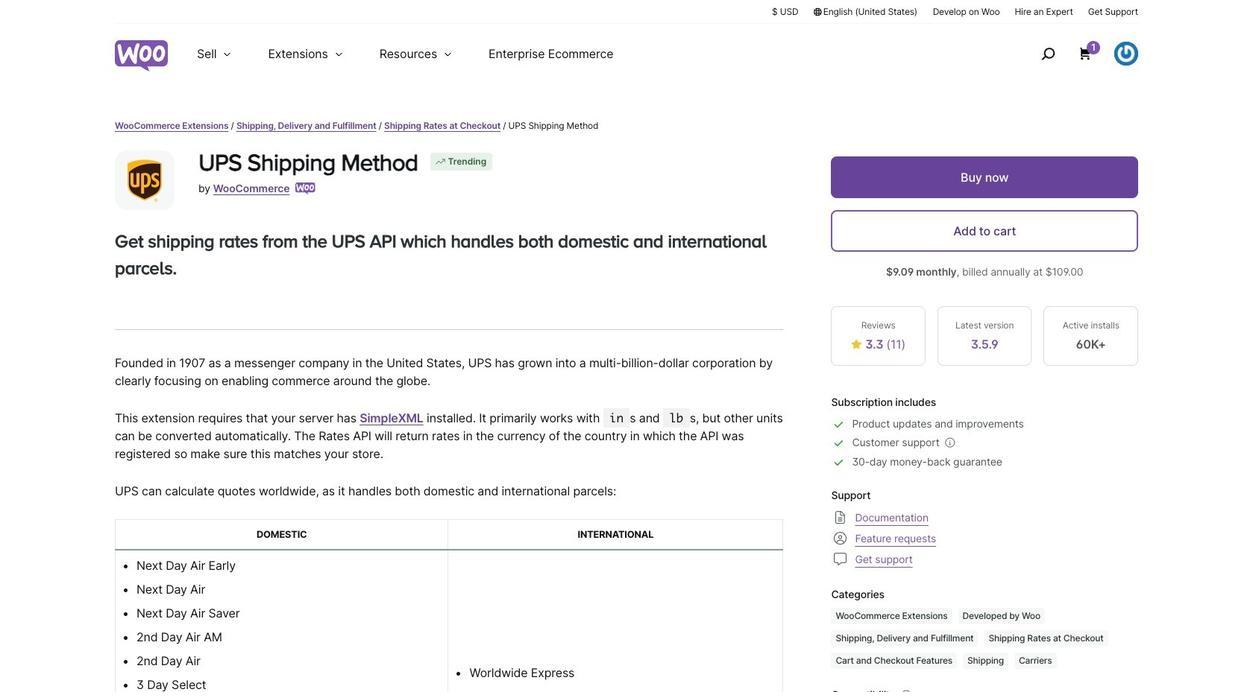 Task type: locate. For each thing, give the bounding box(es) containing it.
service navigation menu element
[[1009, 29, 1138, 78]]

file lines image
[[831, 509, 849, 527]]

open account menu image
[[1114, 42, 1138, 66]]

circle info image
[[899, 689, 914, 693]]

message image
[[831, 551, 849, 569]]

circle user image
[[831, 530, 849, 548]]

product icon image
[[115, 151, 175, 210]]

arrow trend up image
[[435, 156, 446, 168]]



Task type: vqa. For each thing, say whether or not it's contained in the screenshot.
the message image
yes



Task type: describe. For each thing, give the bounding box(es) containing it.
breadcrumb element
[[115, 119, 1138, 133]]

search image
[[1036, 42, 1060, 66]]

developed by woocommerce image
[[296, 183, 316, 195]]



